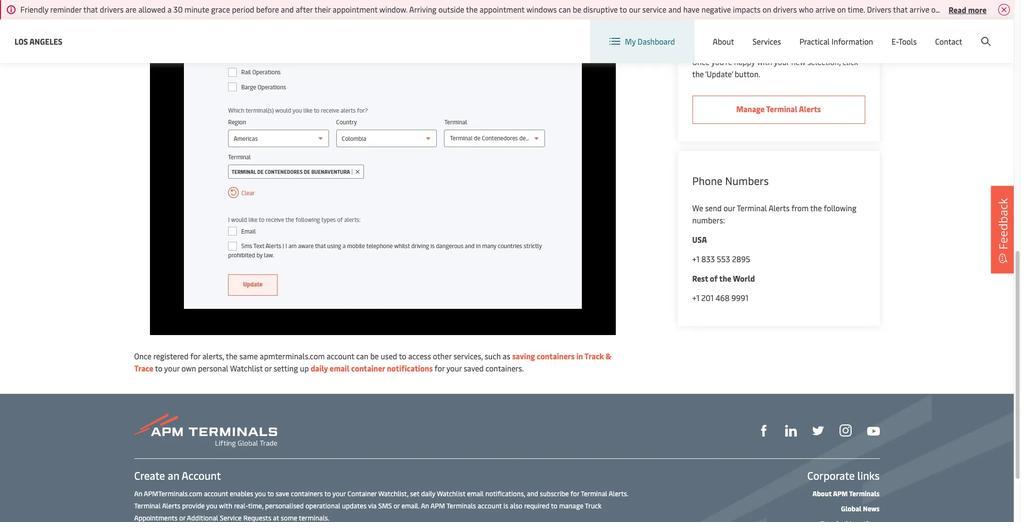 Task type: describe. For each thing, give the bounding box(es) containing it.
201
[[702, 292, 714, 303]]

we send our terminal alerts from the following numbers:
[[693, 203, 857, 225]]

with inside the once you're happy with your new selection, click the 'update' button.
[[758, 56, 773, 67]]

track
[[585, 351, 604, 361]]

to right trace at the left of the page
[[155, 363, 163, 373]]

0 horizontal spatial daily
[[311, 363, 328, 373]]

provide
[[182, 501, 205, 510]]

0 horizontal spatial create
[[134, 468, 165, 483]]

alerts.
[[609, 489, 629, 498]]

1 horizontal spatial account
[[967, 28, 996, 39]]

apm inside an apmterminals.com account enables you to save containers to your container watchlist, set daily watchlist email notifications, and subscribe for terminal alerts. terminal alerts provide you with real-time, personalised operational updates via sms or email. an apm terminals account is also required to manage truck appointments or additional service requests at some terminals.
[[431, 501, 445, 510]]

0 horizontal spatial can
[[356, 351, 369, 361]]

0 vertical spatial for
[[190, 351, 201, 361]]

other
[[433, 351, 452, 361]]

trace
[[134, 363, 153, 373]]

email inside an apmterminals.com account enables you to save containers to your container watchlist, set daily watchlist email notifications, and subscribe for terminal alerts. terminal alerts provide you with real-time, personalised operational updates via sms or email. an apm terminals account is also required to manage truck appointments or additional service requests at some terminals.
[[467, 489, 484, 498]]

terminal inside we send our terminal alerts from the following numbers:
[[737, 203, 768, 213]]

about button
[[713, 19, 735, 63]]

registered
[[153, 351, 189, 361]]

same
[[239, 351, 258, 361]]

apmterminals.com
[[260, 351, 325, 361]]

e-
[[892, 36, 899, 47]]

personalised
[[265, 501, 304, 510]]

once for once registered for alerts, the same apmterminals.com account can be used to access other services, such as
[[134, 351, 152, 361]]

twitter image
[[813, 425, 824, 437]]

you're
[[712, 56, 733, 67]]

to left save
[[268, 489, 274, 498]]

terminals inside an apmterminals.com account enables you to save containers to your container watchlist, set daily watchlist email notifications, and subscribe for terminal alerts. terminal alerts provide you with real-time, personalised operational updates via sms or email. an apm terminals account is also required to manage truck appointments or additional service requests at some terminals.
[[447, 501, 476, 510]]

operational
[[306, 501, 341, 510]]

appointments
[[134, 513, 178, 522]]

disruptive
[[584, 4, 618, 15]]

global news
[[842, 504, 880, 513]]

watchlist inside an apmterminals.com account enables you to save containers to your container watchlist, set daily watchlist email notifications, and subscribe for terminal alerts. terminal alerts provide you with real-time, personalised operational updates via sms or email. an apm terminals account is also required to manage truck appointments or additional service requests at some terminals.
[[437, 489, 466, 498]]

of inside you can then remove terminals from your selection or change the type of alerts you want to receive.
[[793, 20, 800, 31]]

personal
[[198, 363, 228, 373]]

you tube link
[[868, 424, 880, 436]]

enables
[[230, 489, 254, 498]]

0 vertical spatial be
[[573, 4, 582, 15]]

contact
[[936, 36, 963, 47]]

saving containers in track & trace
[[134, 351, 612, 373]]

after
[[296, 4, 313, 15]]

container
[[348, 489, 377, 498]]

1 horizontal spatial can
[[559, 4, 571, 15]]

subscribe
[[540, 489, 569, 498]]

0 vertical spatial our
[[629, 4, 641, 15]]

your inside an apmterminals.com account enables you to save containers to your container watchlist, set daily watchlist email notifications, and subscribe for terminal alerts. terminal alerts provide you with real-time, personalised operational updates via sms or email. an apm terminals account is also required to manage truck appointments or additional service requests at some terminals.
[[333, 489, 346, 498]]

your down registered
[[164, 363, 180, 373]]

e-tools button
[[892, 19, 917, 63]]

my dashboard
[[625, 36, 675, 47]]

0 vertical spatial account
[[327, 351, 355, 361]]

fill 44 link
[[813, 424, 824, 437]]

before
[[256, 4, 279, 15]]

as
[[503, 351, 511, 361]]

some
[[281, 513, 298, 522]]

1 appointment from the left
[[333, 4, 378, 15]]

new
[[792, 56, 806, 67]]

2 drivers from the left
[[774, 4, 798, 15]]

rest of the world
[[693, 273, 756, 284]]

los angeles link
[[15, 35, 62, 47]]

tools
[[899, 36, 917, 47]]

your down other
[[447, 363, 462, 373]]

setting
[[274, 363, 298, 373]]

e-tools
[[892, 36, 917, 47]]

0 horizontal spatial account
[[204, 489, 228, 498]]

from for your
[[802, 8, 819, 18]]

updates
[[342, 501, 367, 510]]

the inside you can then remove terminals from your selection or change the type of alerts you want to receive.
[[762, 20, 774, 31]]

services,
[[454, 351, 483, 361]]

to inside you can then remove terminals from your selection or change the type of alerts you want to receive.
[[857, 20, 865, 31]]

links
[[858, 468, 880, 483]]

notifications,
[[486, 489, 526, 498]]

'update'
[[706, 68, 733, 79]]

with inside an apmterminals.com account enables you to save containers to your container watchlist, set daily watchlist email notifications, and subscribe for terminal alerts. terminal alerts provide you with real-time, personalised operational updates via sms or email. an apm terminals account is also required to manage truck appointments or additional service requests at some terminals.
[[219, 501, 232, 510]]

or down provide
[[179, 513, 186, 522]]

numbers
[[726, 173, 769, 188]]

then
[[721, 8, 737, 18]]

access
[[409, 351, 431, 361]]

0 horizontal spatial and
[[281, 4, 294, 15]]

phone numbers
[[693, 173, 769, 188]]

a
[[168, 4, 172, 15]]

terminal alerts subscription image
[[150, 0, 616, 335]]

windows
[[527, 4, 557, 15]]

services
[[753, 36, 782, 47]]

manage terminal alerts link
[[693, 96, 866, 124]]

sms
[[379, 501, 392, 510]]

about apm terminals
[[813, 489, 880, 498]]

saving containers in track & trace link
[[134, 351, 612, 373]]

0 horizontal spatial account
[[182, 468, 221, 483]]

1 vertical spatial an
[[421, 501, 429, 510]]

time,
[[248, 501, 264, 510]]

to your own personal watchlist or setting up daily email container notifications for your saved containers.
[[153, 363, 524, 373]]

window.
[[380, 4, 408, 15]]

about for about apm terminals
[[813, 489, 832, 498]]

negative
[[702, 4, 732, 15]]

+1 for +1 833 553 2895
[[693, 254, 700, 264]]

1 vertical spatial of
[[710, 273, 718, 284]]

allowed
[[138, 4, 166, 15]]

alerts
[[802, 20, 822, 31]]

containers inside saving containers in track & trace
[[537, 351, 575, 361]]

notifications
[[387, 363, 433, 373]]

1 arrive from the left
[[816, 4, 836, 15]]

change
[[735, 20, 760, 31]]

grace
[[211, 4, 230, 15]]

0 vertical spatial terminals
[[850, 489, 880, 498]]

2 appointment from the left
[[480, 4, 525, 15]]

close alert image
[[999, 4, 1011, 16]]

your inside you can then remove terminals from your selection or change the type of alerts you want to receive.
[[821, 8, 836, 18]]

my dashboard button
[[610, 19, 675, 63]]

following
[[824, 203, 857, 213]]

feedback
[[996, 198, 1012, 249]]

create an account
[[134, 468, 221, 483]]

friendly reminder that drivers are allowed a 30 minute grace period before and after their appointment window. arriving outside the appointment windows can be disruptive to our service and have negative impacts on drivers who arrive on time. drivers that arrive outside their appointment
[[20, 4, 1022, 15]]

+1 833 553 2895
[[693, 254, 751, 264]]

+1 for +1 201 468 9991
[[693, 292, 700, 303]]

numbers:
[[693, 215, 725, 225]]

global menu button
[[806, 19, 881, 48]]

about for about
[[713, 36, 735, 47]]

who
[[799, 4, 814, 15]]

save
[[276, 489, 289, 498]]

want
[[839, 20, 856, 31]]

to right disruptive
[[620, 4, 627, 15]]

apmt footer logo image
[[134, 413, 277, 447]]

and inside an apmterminals.com account enables you to save containers to your container watchlist, set daily watchlist email notifications, and subscribe for terminal alerts. terminal alerts provide you with real-time, personalised operational updates via sms or email. an apm terminals account is also required to manage truck appointments or additional service requests at some terminals.
[[527, 489, 539, 498]]

or right the sms
[[394, 501, 400, 510]]

terminals.
[[299, 513, 330, 522]]

about apm terminals link
[[813, 489, 880, 498]]

the inside the once you're happy with your new selection, click the 'update' button.
[[693, 68, 704, 79]]

or inside you can then remove terminals from your selection or change the type of alerts you want to receive.
[[726, 20, 733, 31]]



Task type: locate. For each thing, give the bounding box(es) containing it.
an
[[134, 489, 142, 498], [421, 501, 429, 510]]

from inside we send our terminal alerts from the following numbers:
[[792, 203, 809, 213]]

time.
[[848, 4, 866, 15]]

2 horizontal spatial account
[[478, 501, 502, 510]]

1 drivers from the left
[[100, 4, 124, 15]]

for up own
[[190, 351, 201, 361]]

can right windows
[[559, 4, 571, 15]]

receive.
[[693, 32, 719, 43]]

of right rest
[[710, 273, 718, 284]]

once for once you're happy with your new selection, click the 'update' button.
[[693, 56, 710, 67]]

terminals left is
[[447, 501, 476, 510]]

from up alerts
[[802, 8, 819, 18]]

1 outside from the left
[[439, 4, 465, 15]]

alerts down numbers
[[769, 203, 790, 213]]

can inside you can then remove terminals from your selection or change the type of alerts you want to receive.
[[707, 8, 720, 18]]

0 vertical spatial containers
[[537, 351, 575, 361]]

1 horizontal spatial drivers
[[774, 4, 798, 15]]

0 vertical spatial alerts
[[800, 103, 822, 114]]

saved
[[464, 363, 484, 373]]

0 vertical spatial of
[[793, 20, 800, 31]]

to right 'used'
[[399, 351, 407, 361]]

0 horizontal spatial alerts
[[162, 501, 181, 510]]

location
[[766, 28, 796, 39]]

1 horizontal spatial arrive
[[910, 4, 930, 15]]

2 vertical spatial you
[[206, 501, 217, 510]]

account left enables
[[204, 489, 228, 498]]

alerts
[[800, 103, 822, 114], [769, 203, 790, 213], [162, 501, 181, 510]]

we
[[693, 203, 704, 213]]

your left new
[[775, 56, 790, 67]]

0 horizontal spatial appointment
[[333, 4, 378, 15]]

1 vertical spatial create
[[134, 468, 165, 483]]

can up the selection
[[707, 8, 720, 18]]

and up required
[[527, 489, 539, 498]]

email down 'once registered for alerts, the same apmterminals.com account can be used to access other services, such as'
[[330, 363, 350, 373]]

terminals
[[767, 8, 800, 18]]

containers left in
[[537, 351, 575, 361]]

practical information
[[800, 36, 874, 47]]

1 vertical spatial +1
[[693, 292, 700, 303]]

service
[[643, 4, 667, 15]]

1 horizontal spatial on
[[838, 4, 847, 15]]

email
[[330, 363, 350, 373], [467, 489, 484, 498]]

2 their from the left
[[960, 4, 976, 15]]

2 outside from the left
[[932, 4, 958, 15]]

0 horizontal spatial once
[[134, 351, 152, 361]]

your up updates
[[333, 489, 346, 498]]

2 vertical spatial for
[[571, 489, 580, 498]]

dashboard
[[638, 36, 675, 47]]

&
[[606, 351, 612, 361]]

once you're happy with your new selection, click the 'update' button.
[[693, 56, 859, 79]]

2 horizontal spatial can
[[707, 8, 720, 18]]

drivers
[[100, 4, 124, 15], [774, 4, 798, 15]]

terminals up 'global news' link
[[850, 489, 880, 498]]

daily down 'once registered for alerts, the same apmterminals.com account can be used to access other services, such as'
[[311, 363, 328, 373]]

0 horizontal spatial our
[[629, 4, 641, 15]]

arrive right 'who'
[[816, 4, 836, 15]]

on right "impacts"
[[763, 4, 772, 15]]

on left time.
[[838, 4, 847, 15]]

login / create account
[[918, 28, 996, 39]]

1 vertical spatial terminals
[[447, 501, 476, 510]]

feedback button
[[992, 186, 1016, 273]]

2 horizontal spatial alerts
[[800, 103, 822, 114]]

requests
[[243, 513, 272, 522]]

from left following on the top
[[792, 203, 809, 213]]

read
[[949, 4, 967, 15]]

login
[[918, 28, 937, 39]]

for up manage
[[571, 489, 580, 498]]

instagram image
[[840, 425, 852, 437]]

used
[[381, 351, 398, 361]]

daily inside an apmterminals.com account enables you to save containers to your container watchlist, set daily watchlist email notifications, and subscribe for terminal alerts. terminal alerts provide you with real-time, personalised operational updates via sms or email. an apm terminals account is also required to manage truck appointments or additional service requests at some terminals.
[[421, 489, 436, 498]]

1 vertical spatial alerts
[[769, 203, 790, 213]]

1 horizontal spatial terminals
[[850, 489, 880, 498]]

or down the then
[[726, 20, 733, 31]]

manage terminal alerts
[[737, 103, 822, 114]]

own
[[182, 363, 196, 373]]

alerts down new
[[800, 103, 822, 114]]

1 vertical spatial be
[[371, 351, 379, 361]]

2 +1 from the top
[[693, 292, 700, 303]]

drivers up type
[[774, 4, 798, 15]]

2 horizontal spatial you
[[824, 20, 837, 31]]

1 on from the left
[[763, 4, 772, 15]]

appointment left window.
[[333, 4, 378, 15]]

2 horizontal spatial and
[[669, 4, 682, 15]]

drivers left are
[[100, 4, 124, 15]]

that right reminder
[[83, 4, 98, 15]]

our inside we send our terminal alerts from the following numbers:
[[724, 203, 736, 213]]

1 vertical spatial you
[[255, 489, 266, 498]]

0 horizontal spatial about
[[713, 36, 735, 47]]

global menu
[[827, 28, 871, 39]]

your
[[821, 8, 836, 18], [775, 56, 790, 67], [164, 363, 180, 373], [447, 363, 462, 373], [333, 489, 346, 498]]

0 vertical spatial +1
[[693, 254, 700, 264]]

you inside you can then remove terminals from your selection or change the type of alerts you want to receive.
[[824, 20, 837, 31]]

0 vertical spatial create
[[943, 28, 966, 39]]

daily email container notifications link
[[311, 363, 433, 373]]

service
[[220, 513, 242, 522]]

with right happy
[[758, 56, 773, 67]]

contact button
[[936, 19, 963, 63]]

your up alerts
[[821, 8, 836, 18]]

1 horizontal spatial for
[[435, 363, 445, 373]]

with
[[758, 56, 773, 67], [219, 501, 232, 510]]

alerts down apmterminals.com
[[162, 501, 181, 510]]

+1 201 468 9991
[[693, 292, 749, 303]]

be
[[573, 4, 582, 15], [371, 351, 379, 361]]

1 horizontal spatial be
[[573, 4, 582, 15]]

login / create account link
[[900, 19, 996, 48]]

apm down corporate links
[[834, 489, 848, 498]]

instagram link
[[840, 424, 852, 437]]

global inside button
[[827, 28, 850, 39]]

0 vertical spatial global
[[827, 28, 850, 39]]

about up you're
[[713, 36, 735, 47]]

about down corporate
[[813, 489, 832, 498]]

1 vertical spatial from
[[792, 203, 809, 213]]

their up login / create account
[[960, 4, 976, 15]]

our left service
[[629, 4, 641, 15]]

arrive
[[816, 4, 836, 15], [910, 4, 930, 15]]

outside
[[439, 4, 465, 15], [932, 4, 958, 15]]

0 horizontal spatial you
[[206, 501, 217, 510]]

be left disruptive
[[573, 4, 582, 15]]

terminal down numbers
[[737, 203, 768, 213]]

drivers
[[868, 4, 892, 15]]

additional
[[187, 513, 218, 522]]

at
[[273, 513, 279, 522]]

1 vertical spatial daily
[[421, 489, 436, 498]]

to right "want"
[[857, 20, 865, 31]]

1 horizontal spatial apm
[[834, 489, 848, 498]]

1 vertical spatial once
[[134, 351, 152, 361]]

global for global news
[[842, 504, 862, 513]]

1 vertical spatial account
[[204, 489, 228, 498]]

container
[[351, 363, 385, 373]]

required
[[524, 501, 550, 510]]

watchlist right 'set' at the left bottom of the page
[[437, 489, 466, 498]]

once
[[693, 56, 710, 67], [134, 351, 152, 361]]

3 appointment from the left
[[978, 4, 1022, 15]]

to down subscribe
[[551, 501, 558, 510]]

terminal right manage
[[767, 103, 798, 114]]

0 vertical spatial email
[[330, 363, 350, 373]]

1 horizontal spatial that
[[894, 4, 908, 15]]

manage
[[560, 501, 584, 510]]

you left "want"
[[824, 20, 837, 31]]

apmterminals.com
[[144, 489, 202, 498]]

youtube image
[[868, 427, 880, 436]]

type
[[775, 20, 791, 31]]

0 horizontal spatial that
[[83, 4, 98, 15]]

1 horizontal spatial once
[[693, 56, 710, 67]]

0 horizontal spatial drivers
[[100, 4, 124, 15]]

period
[[232, 4, 254, 15]]

that
[[83, 4, 98, 15], [894, 4, 908, 15]]

once inside the once you're happy with your new selection, click the 'update' button.
[[693, 56, 710, 67]]

account left is
[[478, 501, 502, 510]]

0 horizontal spatial on
[[763, 4, 772, 15]]

terminal up truck
[[581, 489, 608, 498]]

the inside we send our terminal alerts from the following numbers:
[[811, 203, 823, 213]]

2 that from the left
[[894, 4, 908, 15]]

0 vertical spatial from
[[802, 8, 819, 18]]

friendly
[[20, 4, 48, 15]]

1 vertical spatial about
[[813, 489, 832, 498]]

switch location
[[741, 28, 796, 39]]

0 vertical spatial account
[[967, 28, 996, 39]]

an
[[168, 468, 179, 483]]

selection,
[[808, 56, 841, 67]]

0 vertical spatial watchlist
[[230, 363, 263, 373]]

0 horizontal spatial with
[[219, 501, 232, 510]]

1 horizontal spatial create
[[943, 28, 966, 39]]

from inside you can then remove terminals from your selection or change the type of alerts you want to receive.
[[802, 8, 819, 18]]

also
[[510, 501, 523, 510]]

for down other
[[435, 363, 445, 373]]

1 horizontal spatial containers
[[537, 351, 575, 361]]

button.
[[735, 68, 761, 79]]

containers inside an apmterminals.com account enables you to save containers to your container watchlist, set daily watchlist email notifications, and subscribe for terminal alerts. terminal alerts provide you with real-time, personalised operational updates via sms or email. an apm terminals account is also required to manage truck appointments or additional service requests at some terminals.
[[291, 489, 323, 498]]

watchlist down same
[[230, 363, 263, 373]]

create
[[943, 28, 966, 39], [134, 468, 165, 483]]

+1 left 201
[[693, 292, 700, 303]]

of right type
[[793, 20, 800, 31]]

1 horizontal spatial alerts
[[769, 203, 790, 213]]

an up appointments
[[134, 489, 142, 498]]

1 horizontal spatial watchlist
[[437, 489, 466, 498]]

2 arrive from the left
[[910, 4, 930, 15]]

1 vertical spatial our
[[724, 203, 736, 213]]

1 horizontal spatial account
[[327, 351, 355, 361]]

switch location button
[[726, 28, 796, 39]]

containers up operational
[[291, 489, 323, 498]]

about
[[713, 36, 735, 47], [813, 489, 832, 498]]

alerts inside we send our terminal alerts from the following numbers:
[[769, 203, 790, 213]]

appointment left windows
[[480, 4, 525, 15]]

create left "an"
[[134, 468, 165, 483]]

1 vertical spatial email
[[467, 489, 484, 498]]

an right the email.
[[421, 501, 429, 510]]

arrive up login on the top of the page
[[910, 4, 930, 15]]

0 horizontal spatial apm
[[431, 501, 445, 510]]

1 vertical spatial account
[[182, 468, 221, 483]]

reminder
[[50, 4, 82, 15]]

set
[[410, 489, 420, 498]]

0 horizontal spatial their
[[315, 4, 331, 15]]

0 vertical spatial about
[[713, 36, 735, 47]]

practical
[[800, 36, 830, 47]]

0 vertical spatial daily
[[311, 363, 328, 373]]

with up "service"
[[219, 501, 232, 510]]

9991
[[732, 292, 749, 303]]

1 vertical spatial with
[[219, 501, 232, 510]]

services button
[[753, 19, 782, 63]]

los angeles
[[15, 36, 62, 46]]

real-
[[234, 501, 248, 510]]

containers
[[537, 351, 575, 361], [291, 489, 323, 498]]

0 vertical spatial with
[[758, 56, 773, 67]]

minute
[[185, 4, 209, 15]]

practical information button
[[800, 19, 874, 63]]

1 horizontal spatial daily
[[421, 489, 436, 498]]

facebook image
[[758, 425, 770, 437]]

outside right arriving
[[439, 4, 465, 15]]

happy
[[735, 56, 756, 67]]

0 horizontal spatial of
[[710, 273, 718, 284]]

0 horizontal spatial be
[[371, 351, 379, 361]]

you up time,
[[255, 489, 266, 498]]

create right /
[[943, 28, 966, 39]]

that right drivers
[[894, 4, 908, 15]]

1 horizontal spatial with
[[758, 56, 773, 67]]

daily right 'set' at the left bottom of the page
[[421, 489, 436, 498]]

2 horizontal spatial appointment
[[978, 4, 1022, 15]]

to up operational
[[325, 489, 331, 498]]

1 horizontal spatial appointment
[[480, 4, 525, 15]]

or left setting
[[265, 363, 272, 373]]

global for global menu
[[827, 28, 850, 39]]

0 horizontal spatial outside
[[439, 4, 465, 15]]

terminal up appointments
[[134, 501, 161, 510]]

0 vertical spatial an
[[134, 489, 142, 498]]

account right "an"
[[182, 468, 221, 483]]

0 vertical spatial apm
[[834, 489, 848, 498]]

our right 'send'
[[724, 203, 736, 213]]

you up additional
[[206, 501, 217, 510]]

1 horizontal spatial their
[[960, 4, 976, 15]]

1 vertical spatial watchlist
[[437, 489, 466, 498]]

can up container
[[356, 351, 369, 361]]

watchlist
[[230, 363, 263, 373], [437, 489, 466, 498]]

1 vertical spatial apm
[[431, 501, 445, 510]]

1 their from the left
[[315, 4, 331, 15]]

0 horizontal spatial terminals
[[447, 501, 476, 510]]

1 vertical spatial containers
[[291, 489, 323, 498]]

/
[[938, 28, 941, 39]]

email left notifications,
[[467, 489, 484, 498]]

remove
[[739, 8, 765, 18]]

0 horizontal spatial containers
[[291, 489, 323, 498]]

0 horizontal spatial arrive
[[816, 4, 836, 15]]

alerts inside an apmterminals.com account enables you to save containers to your container watchlist, set daily watchlist email notifications, and subscribe for terminal alerts. terminal alerts provide you with real-time, personalised operational updates via sms or email. an apm terminals account is also required to manage truck appointments or additional service requests at some terminals.
[[162, 501, 181, 510]]

once up trace at the left of the page
[[134, 351, 152, 361]]

menu
[[852, 28, 871, 39]]

be up daily email container notifications link
[[371, 351, 379, 361]]

account down the more
[[967, 28, 996, 39]]

+1 left 833
[[693, 254, 700, 264]]

for inside an apmterminals.com account enables you to save containers to your container watchlist, set daily watchlist email notifications, and subscribe for terminal alerts. terminal alerts provide you with real-time, personalised operational updates via sms or email. an apm terminals account is also required to manage truck appointments or additional service requests at some terminals.
[[571, 489, 580, 498]]

appointment right the read
[[978, 4, 1022, 15]]

linkedin image
[[786, 425, 797, 437]]

once left you're
[[693, 56, 710, 67]]

1 horizontal spatial and
[[527, 489, 539, 498]]

1 horizontal spatial our
[[724, 203, 736, 213]]

global news link
[[842, 504, 880, 513]]

and left have
[[669, 4, 682, 15]]

2895
[[733, 254, 751, 264]]

your inside the once you're happy with your new selection, click the 'update' button.
[[775, 56, 790, 67]]

outside up the login / create account link
[[932, 4, 958, 15]]

1 that from the left
[[83, 4, 98, 15]]

on
[[763, 4, 772, 15], [838, 4, 847, 15]]

you
[[824, 20, 837, 31], [255, 489, 266, 498], [206, 501, 217, 510]]

from for the
[[792, 203, 809, 213]]

their right after
[[315, 4, 331, 15]]

terminal
[[767, 103, 798, 114], [737, 203, 768, 213], [581, 489, 608, 498], [134, 501, 161, 510]]

1 +1 from the top
[[693, 254, 700, 264]]

and left after
[[281, 4, 294, 15]]

0 horizontal spatial for
[[190, 351, 201, 361]]

corporate
[[808, 468, 855, 483]]

shape link
[[758, 424, 770, 437]]

0 horizontal spatial watchlist
[[230, 363, 263, 373]]

apm right the email.
[[431, 501, 445, 510]]

0 horizontal spatial email
[[330, 363, 350, 373]]

los
[[15, 36, 28, 46]]

account up to your own personal watchlist or setting up daily email container notifications for your saved containers.
[[327, 351, 355, 361]]

1 horizontal spatial email
[[467, 489, 484, 498]]

553
[[717, 254, 731, 264]]

2 on from the left
[[838, 4, 847, 15]]

corporate links
[[808, 468, 880, 483]]

2 vertical spatial account
[[478, 501, 502, 510]]

1 horizontal spatial you
[[255, 489, 266, 498]]

usa
[[693, 234, 707, 245]]

information
[[832, 36, 874, 47]]

1 vertical spatial for
[[435, 363, 445, 373]]



Task type: vqa. For each thing, say whether or not it's contained in the screenshot.
'do'
no



